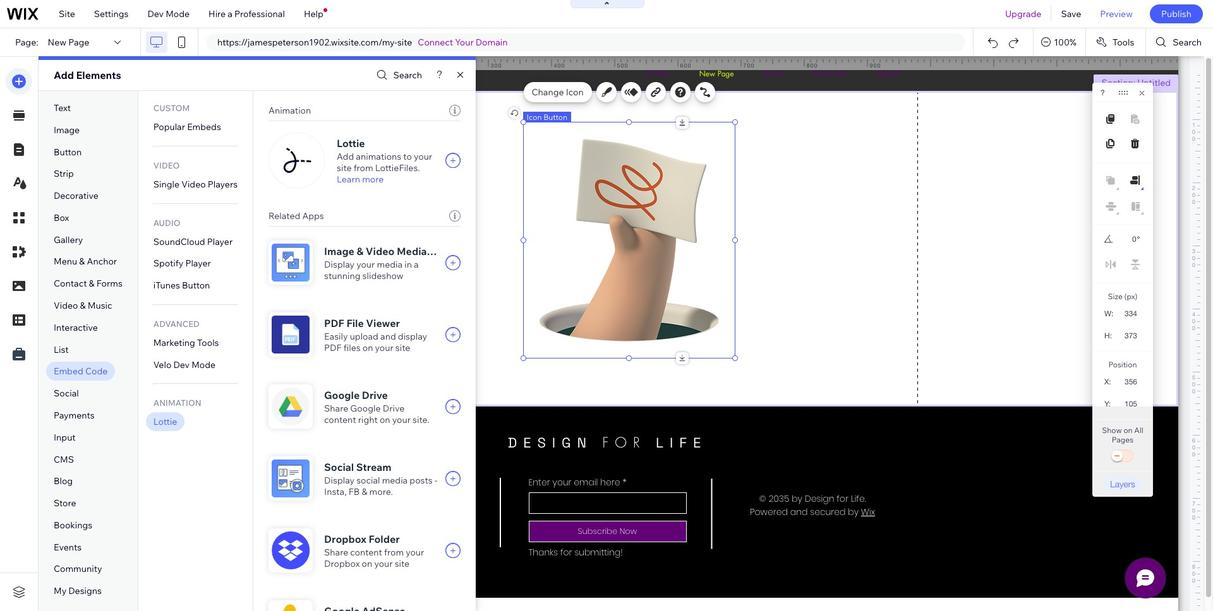 Task type: describe. For each thing, give the bounding box(es) containing it.
from inside lottie add animations to your site from lottiefiles. learn more
[[354, 162, 373, 174]]

in
[[405, 259, 412, 271]]

size
[[1109, 292, 1123, 302]]

site left connect
[[398, 37, 412, 48]]

posts
[[410, 475, 433, 487]]

publish button
[[1150, 4, 1204, 23]]

button for icon button
[[544, 113, 568, 122]]

single
[[153, 179, 180, 190]]

audio
[[153, 218, 181, 228]]

store
[[54, 498, 76, 510]]

untitled
[[1138, 77, 1171, 89]]

& for image
[[357, 245, 364, 258]]

& inside social stream display social media posts - insta, fb & more.
[[362, 487, 368, 498]]

viewer
[[366, 317, 400, 330]]

from inside dropbox folder share content from your dropbox on your site
[[384, 547, 404, 559]]

-
[[435, 475, 438, 487]]

dropbox folder share content from your dropbox on your site
[[324, 534, 424, 570]]

forms
[[97, 278, 123, 290]]

save button
[[1052, 0, 1091, 28]]

hire a professional
[[209, 8, 285, 20]]

900
[[870, 62, 882, 69]]

1 vertical spatial tools
[[197, 338, 219, 349]]

animations
[[356, 151, 402, 162]]

all
[[1135, 426, 1144, 436]]

box
[[54, 212, 69, 224]]

help
[[304, 8, 324, 20]]

contact & forms
[[54, 278, 123, 290]]

blog
[[54, 476, 73, 488]]

popular
[[153, 121, 185, 133]]

velo dev mode
[[153, 360, 216, 371]]

hire
[[209, 8, 226, 20]]

2 dropbox from the top
[[324, 559, 360, 570]]

events
[[54, 542, 82, 554]]

display inside image & video media slider display your media in a stunning slideshow
[[324, 259, 355, 271]]

connect
[[418, 37, 453, 48]]

300
[[491, 62, 502, 69]]

social for social stream display social media posts - insta, fb & more.
[[324, 461, 354, 474]]

2 pdf from the top
[[324, 343, 342, 354]]

video right single
[[182, 179, 206, 190]]

position
[[1109, 360, 1138, 370]]

file
[[347, 317, 364, 330]]

domain
[[476, 37, 508, 48]]

fb
[[349, 487, 360, 498]]

stunning
[[324, 271, 361, 282]]

1 dropbox from the top
[[324, 534, 367, 546]]

music
[[88, 300, 112, 312]]

0 vertical spatial google
[[324, 389, 360, 402]]

social for social
[[54, 388, 79, 400]]

1 vertical spatial drive
[[383, 403, 405, 415]]

on inside show on all pages
[[1124, 426, 1133, 436]]

pdf file viewer easily upload and display pdf files on your site
[[324, 317, 427, 354]]

menu
[[54, 256, 77, 268]]

bookings
[[54, 520, 92, 532]]

section:
[[1102, 77, 1136, 89]]

section: untitled
[[1102, 77, 1171, 89]]

0 horizontal spatial icon
[[527, 113, 542, 122]]

site inside lottie add animations to your site from lottiefiles. learn more
[[337, 162, 352, 174]]

0 vertical spatial drive
[[362, 389, 388, 402]]

display
[[398, 331, 427, 343]]

player for spotify player
[[185, 258, 211, 270]]

layers button
[[1103, 478, 1144, 491]]

°
[[1138, 235, 1141, 244]]

100%
[[1055, 37, 1077, 48]]

advanced
[[153, 319, 200, 329]]

my designs
[[54, 586, 102, 598]]

0 horizontal spatial mode
[[166, 8, 190, 20]]

w:
[[1105, 310, 1114, 319]]

add inside lottie add animations to your site from lottiefiles. learn more
[[337, 151, 354, 162]]

files
[[344, 343, 361, 354]]

site.
[[413, 415, 430, 426]]

text
[[54, 102, 71, 114]]

change
[[532, 87, 564, 98]]

google drive share google drive content right on your site.
[[324, 389, 430, 426]]

on inside google drive share google drive content right on your site.
[[380, 415, 390, 426]]

https://jamespeterson1902.wixsite.com/my-site connect your domain
[[217, 37, 508, 48]]

designs
[[69, 586, 102, 598]]

my
[[54, 586, 67, 598]]

your inside google drive share google drive content right on your site.
[[392, 415, 411, 426]]

100% button
[[1034, 28, 1086, 56]]

lottie for lottie
[[153, 417, 177, 428]]

image for image
[[54, 124, 80, 136]]

tools button
[[1087, 28, 1146, 56]]

700
[[744, 62, 755, 69]]

site inside pdf file viewer easily upload and display pdf files on your site
[[396, 343, 410, 354]]

0 vertical spatial animation
[[269, 105, 311, 116]]

site
[[59, 8, 75, 20]]

button for itunes button
[[182, 280, 210, 292]]

embeds
[[187, 121, 221, 133]]

slider
[[429, 245, 458, 258]]

size (px)
[[1109, 292, 1138, 302]]

stream
[[356, 461, 392, 474]]

& for contact
[[89, 278, 95, 290]]

y:
[[1105, 400, 1111, 409]]

on inside dropbox folder share content from your dropbox on your site
[[362, 559, 373, 570]]

your inside image & video media slider display your media in a stunning slideshow
[[357, 259, 375, 271]]

500
[[617, 62, 629, 69]]

content inside google drive share google drive content right on your site.
[[324, 415, 356, 426]]

preview
[[1101, 8, 1133, 20]]

lottie for lottie add animations to your site from lottiefiles. learn more
[[337, 137, 365, 150]]

upgrade
[[1006, 8, 1042, 20]]

folder
[[369, 534, 400, 546]]



Task type: locate. For each thing, give the bounding box(es) containing it.
800
[[807, 62, 818, 69]]

1 vertical spatial player
[[185, 258, 211, 270]]

1 horizontal spatial button
[[182, 280, 210, 292]]

professional
[[235, 8, 285, 20]]

video up single
[[153, 160, 180, 171]]

player down soundcloud player
[[185, 258, 211, 270]]

image & video media slider display your media in a stunning slideshow
[[324, 245, 458, 282]]

social
[[357, 475, 380, 487]]

1 vertical spatial add
[[337, 151, 354, 162]]

on right 'files' at the bottom of the page
[[363, 343, 373, 354]]

anchor
[[87, 256, 117, 268]]

your inside lottie add animations to your site from lottiefiles. learn more
[[414, 151, 432, 162]]

content
[[324, 415, 356, 426], [350, 547, 382, 559]]

your inside pdf file viewer easily upload and display pdf files on your site
[[375, 343, 394, 354]]

related
[[269, 211, 300, 222]]

display
[[324, 259, 355, 271], [324, 475, 355, 487]]

google
[[324, 389, 360, 402], [350, 403, 381, 415]]

1 vertical spatial icon
[[527, 113, 542, 122]]

add up text
[[54, 69, 74, 82]]

1 vertical spatial search button
[[374, 66, 422, 84]]

image up stunning at the left top of page
[[324, 245, 355, 258]]

search button down https://jamespeterson1902.wixsite.com/my-site connect your domain
[[374, 66, 422, 84]]

None text field
[[1119, 327, 1143, 345], [1118, 374, 1143, 391], [1118, 396, 1143, 413], [1119, 327, 1143, 345], [1118, 374, 1143, 391], [1118, 396, 1143, 413]]

1 vertical spatial mode
[[192, 360, 216, 371]]

0 vertical spatial player
[[207, 236, 233, 248]]

spotify player
[[153, 258, 211, 270]]

https://jamespeterson1902.wixsite.com/my-
[[217, 37, 398, 48]]

embed code
[[54, 366, 108, 378]]

icon
[[566, 87, 584, 98], [527, 113, 542, 122]]

0 vertical spatial tools
[[1113, 37, 1135, 48]]

0 horizontal spatial dev
[[148, 8, 164, 20]]

media left the in on the left top of the page
[[377, 259, 403, 271]]

icon button
[[527, 113, 568, 122]]

marketing
[[153, 338, 195, 349]]

on down folder
[[362, 559, 373, 570]]

x:
[[1105, 378, 1112, 387]]

media inside social stream display social media posts - insta, fb & more.
[[382, 475, 408, 487]]

media
[[377, 259, 403, 271], [382, 475, 408, 487]]

lottie up animations
[[337, 137, 365, 150]]

embed
[[54, 366, 83, 378]]

on right right
[[380, 415, 390, 426]]

0 vertical spatial from
[[354, 162, 373, 174]]

0 vertical spatial media
[[377, 259, 403, 271]]

None text field
[[1120, 231, 1137, 248], [1118, 305, 1143, 322], [1120, 231, 1137, 248], [1118, 305, 1143, 322]]

0 vertical spatial search button
[[1147, 28, 1214, 56]]

soundcloud player
[[153, 236, 233, 248]]

related apps
[[269, 211, 324, 222]]

2 vertical spatial button
[[182, 280, 210, 292]]

video down contact
[[54, 300, 78, 312]]

0 horizontal spatial from
[[354, 162, 373, 174]]

lottie down velo in the bottom of the page
[[153, 417, 177, 428]]

display left slideshow
[[324, 259, 355, 271]]

1 horizontal spatial tools
[[1113, 37, 1135, 48]]

learn
[[337, 174, 360, 185]]

1 horizontal spatial social
[[324, 461, 354, 474]]

pdf left 'files' at the bottom of the page
[[324, 343, 342, 354]]

0 vertical spatial content
[[324, 415, 356, 426]]

(px)
[[1125, 292, 1138, 302]]

1 vertical spatial pdf
[[324, 343, 342, 354]]

video
[[153, 160, 180, 171], [182, 179, 206, 190], [366, 245, 395, 258], [54, 300, 78, 312]]

1 horizontal spatial from
[[384, 547, 404, 559]]

icon right 'change'
[[566, 87, 584, 98]]

0 vertical spatial icon
[[566, 87, 584, 98]]

1 pdf from the top
[[324, 317, 344, 330]]

player right soundcloud
[[207, 236, 233, 248]]

search
[[1174, 37, 1202, 48], [393, 70, 422, 81]]

dropbox
[[324, 534, 367, 546], [324, 559, 360, 570]]

payments
[[54, 410, 95, 422]]

1 horizontal spatial a
[[414, 259, 419, 271]]

image down text
[[54, 124, 80, 136]]

0 vertical spatial dev
[[148, 8, 164, 20]]

players
[[208, 179, 238, 190]]

h:
[[1105, 332, 1113, 341]]

1 vertical spatial a
[[414, 259, 419, 271]]

layers
[[1111, 479, 1136, 490]]

right
[[358, 415, 378, 426]]

0 vertical spatial mode
[[166, 8, 190, 20]]

2 share from the top
[[324, 547, 348, 559]]

1 vertical spatial animation
[[153, 399, 201, 409]]

cms
[[54, 454, 74, 466]]

more
[[362, 174, 384, 185]]

tools down the preview
[[1113, 37, 1135, 48]]

600
[[681, 62, 692, 69]]

on left all
[[1124, 426, 1133, 436]]

1 horizontal spatial add
[[337, 151, 354, 162]]

0 horizontal spatial add
[[54, 69, 74, 82]]

list
[[54, 344, 69, 356]]

search down publish button
[[1174, 37, 1202, 48]]

share left right
[[324, 403, 348, 415]]

icon down 'change'
[[527, 113, 542, 122]]

lottie inside lottie add animations to your site from lottiefiles. learn more
[[337, 137, 365, 150]]

& inside image & video media slider display your media in a stunning slideshow
[[357, 245, 364, 258]]

player for soundcloud player
[[207, 236, 233, 248]]

1 horizontal spatial animation
[[269, 105, 311, 116]]

drive right right
[[383, 403, 405, 415]]

1 horizontal spatial search button
[[1147, 28, 1214, 56]]

1 horizontal spatial dev
[[173, 360, 190, 371]]

1 vertical spatial share
[[324, 547, 348, 559]]

to
[[404, 151, 412, 162]]

share for google drive
[[324, 403, 348, 415]]

pdf
[[324, 317, 344, 330], [324, 343, 342, 354]]

publish
[[1162, 8, 1192, 20]]

share inside dropbox folder share content from your dropbox on your site
[[324, 547, 348, 559]]

display left social
[[324, 475, 355, 487]]

1 horizontal spatial search
[[1174, 37, 1202, 48]]

a right the in on the left top of the page
[[414, 259, 419, 271]]

lottie add animations to your site from lottiefiles. learn more
[[337, 137, 432, 185]]

add up 'learn'
[[337, 151, 354, 162]]

share for dropbox folder
[[324, 547, 348, 559]]

slideshow
[[363, 271, 404, 282]]

0 vertical spatial social
[[54, 388, 79, 400]]

pages
[[1112, 436, 1134, 445]]

1 vertical spatial social
[[324, 461, 354, 474]]

400
[[554, 62, 565, 69]]

&
[[357, 245, 364, 258], [79, 256, 85, 268], [89, 278, 95, 290], [80, 300, 86, 312], [362, 487, 368, 498]]

1 vertical spatial lottie
[[153, 417, 177, 428]]

0 horizontal spatial tools
[[197, 338, 219, 349]]

& left music
[[80, 300, 86, 312]]

insta,
[[324, 487, 347, 498]]

& up stunning at the left top of page
[[357, 245, 364, 258]]

1 share from the top
[[324, 403, 348, 415]]

1 vertical spatial media
[[382, 475, 408, 487]]

1 vertical spatial button
[[54, 146, 82, 158]]

search down connect
[[393, 70, 422, 81]]

site left more
[[337, 162, 352, 174]]

0 horizontal spatial search
[[393, 70, 422, 81]]

itunes
[[153, 280, 180, 292]]

video up slideshow
[[366, 245, 395, 258]]

2 display from the top
[[324, 475, 355, 487]]

switch
[[1111, 448, 1136, 466]]

pdf up easily
[[324, 317, 344, 330]]

settings
[[94, 8, 129, 20]]

media inside image & video media slider display your media in a stunning slideshow
[[377, 259, 403, 271]]

1 horizontal spatial mode
[[192, 360, 216, 371]]

2 horizontal spatial button
[[544, 113, 568, 122]]

& for video
[[80, 300, 86, 312]]

custom
[[153, 103, 190, 113]]

0 horizontal spatial image
[[54, 124, 80, 136]]

on inside pdf file viewer easily upload and display pdf files on your site
[[363, 343, 373, 354]]

content inside dropbox folder share content from your dropbox on your site
[[350, 547, 382, 559]]

spotify
[[153, 258, 183, 270]]

tools
[[1113, 37, 1135, 48], [197, 338, 219, 349]]

1 vertical spatial search
[[393, 70, 422, 81]]

tools up velo dev mode
[[197, 338, 219, 349]]

video inside image & video media slider display your media in a stunning slideshow
[[366, 245, 395, 258]]

dev mode
[[148, 8, 190, 20]]

search button down publish
[[1147, 28, 1214, 56]]

1 vertical spatial display
[[324, 475, 355, 487]]

site
[[398, 37, 412, 48], [337, 162, 352, 174], [396, 343, 410, 354], [395, 559, 410, 570]]

0 vertical spatial display
[[324, 259, 355, 271]]

& for menu
[[79, 256, 85, 268]]

content down folder
[[350, 547, 382, 559]]

code
[[85, 366, 108, 378]]

site down folder
[[395, 559, 410, 570]]

button
[[544, 113, 568, 122], [54, 146, 82, 158], [182, 280, 210, 292]]

social up the insta,
[[324, 461, 354, 474]]

gallery
[[54, 234, 83, 246]]

show on all pages
[[1103, 426, 1144, 445]]

media down stream
[[382, 475, 408, 487]]

button up "strip"
[[54, 146, 82, 158]]

site inside dropbox folder share content from your dropbox on your site
[[395, 559, 410, 570]]

0 vertical spatial lottie
[[337, 137, 365, 150]]

1 horizontal spatial image
[[324, 245, 355, 258]]

share inside google drive share google drive content right on your site.
[[324, 403, 348, 415]]

share down the insta,
[[324, 547, 348, 559]]

single video players
[[153, 179, 238, 190]]

1 vertical spatial from
[[384, 547, 404, 559]]

community
[[54, 564, 102, 576]]

& right menu
[[79, 256, 85, 268]]

0 horizontal spatial a
[[228, 8, 233, 20]]

1 horizontal spatial lottie
[[337, 137, 365, 150]]

dev right velo in the bottom of the page
[[173, 360, 190, 371]]

itunes button
[[153, 280, 210, 292]]

a right hire
[[228, 8, 233, 20]]

? button
[[1101, 89, 1105, 97]]

a inside image & video media slider display your media in a stunning slideshow
[[414, 259, 419, 271]]

social inside social stream display social media posts - insta, fb & more.
[[324, 461, 354, 474]]

display inside social stream display social media posts - insta, fb & more.
[[324, 475, 355, 487]]

site down viewer
[[396, 343, 410, 354]]

media
[[397, 245, 427, 258]]

change icon
[[532, 87, 584, 98]]

& left the forms on the top left
[[89, 278, 95, 290]]

elements
[[76, 69, 121, 82]]

button down spotify player
[[182, 280, 210, 292]]

0 vertical spatial button
[[544, 113, 568, 122]]

0 horizontal spatial animation
[[153, 399, 201, 409]]

google up right
[[324, 389, 360, 402]]

apps
[[302, 211, 324, 222]]

input
[[54, 432, 76, 444]]

0 horizontal spatial search button
[[374, 66, 422, 84]]

google left site. at the bottom left of page
[[350, 403, 381, 415]]

1 vertical spatial dev
[[173, 360, 190, 371]]

image inside image & video media slider display your media in a stunning slideshow
[[324, 245, 355, 258]]

lottie
[[337, 137, 365, 150], [153, 417, 177, 428]]

drive
[[362, 389, 388, 402], [383, 403, 405, 415]]

mode down marketing tools
[[192, 360, 216, 371]]

button down change icon
[[544, 113, 568, 122]]

easily
[[324, 331, 348, 343]]

1 horizontal spatial icon
[[566, 87, 584, 98]]

content left right
[[324, 415, 356, 426]]

drive up right
[[362, 389, 388, 402]]

video & music
[[54, 300, 112, 312]]

1 vertical spatial content
[[350, 547, 382, 559]]

dev right the settings on the top left of the page
[[148, 8, 164, 20]]

0 vertical spatial pdf
[[324, 317, 344, 330]]

image for image & video media slider display your media in a stunning slideshow
[[324, 245, 355, 258]]

tools inside button
[[1113, 37, 1135, 48]]

1 vertical spatial image
[[324, 245, 355, 258]]

0 horizontal spatial lottie
[[153, 417, 177, 428]]

0 horizontal spatial social
[[54, 388, 79, 400]]

social down embed on the bottom
[[54, 388, 79, 400]]

marketing tools
[[153, 338, 219, 349]]

on
[[363, 343, 373, 354], [380, 415, 390, 426], [1124, 426, 1133, 436], [362, 559, 373, 570]]

0 vertical spatial search
[[1174, 37, 1202, 48]]

velo
[[153, 360, 172, 371]]

lottiefiles.
[[375, 162, 420, 174]]

& right fb
[[362, 487, 368, 498]]

0 vertical spatial share
[[324, 403, 348, 415]]

mode left hire
[[166, 8, 190, 20]]

1 display from the top
[[324, 259, 355, 271]]

0 vertical spatial image
[[54, 124, 80, 136]]

1 vertical spatial google
[[350, 403, 381, 415]]

0 vertical spatial dropbox
[[324, 534, 367, 546]]

0 horizontal spatial button
[[54, 146, 82, 158]]

0 vertical spatial add
[[54, 69, 74, 82]]

0 vertical spatial a
[[228, 8, 233, 20]]

1 vertical spatial dropbox
[[324, 559, 360, 570]]



Task type: vqa. For each thing, say whether or not it's contained in the screenshot.
100%
yes



